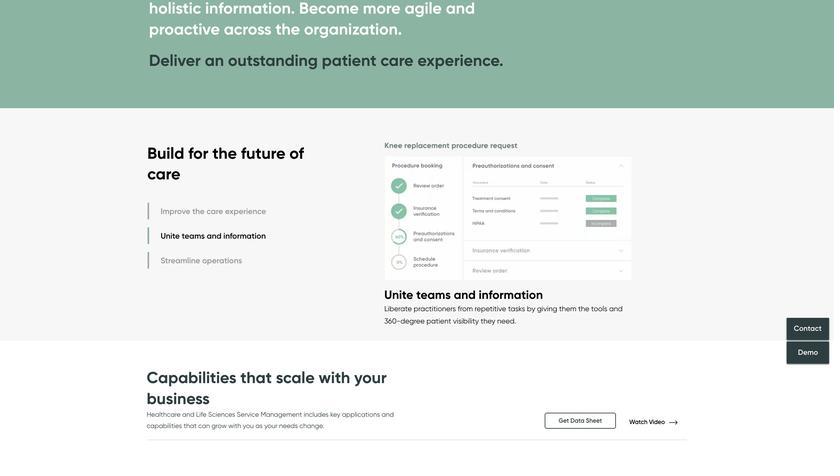 Task type: vqa. For each thing, say whether or not it's contained in the screenshot.
Thanks
no



Task type: locate. For each thing, give the bounding box(es) containing it.
unite up liberate
[[384, 287, 413, 302]]

tasks
[[508, 304, 525, 313]]

2 vertical spatial care
[[207, 206, 223, 216]]

1 vertical spatial care
[[147, 164, 180, 184]]

0 horizontal spatial teams
[[182, 231, 205, 241]]

1 horizontal spatial unite
[[384, 287, 413, 302]]

can
[[198, 422, 210, 430]]

information for unite teams and information liberate practitioners from repetitive tasks by giving them the tools and 360-degree patient visibility they need.
[[479, 287, 543, 302]]

0 horizontal spatial that
[[184, 422, 197, 430]]

1 horizontal spatial patient
[[427, 317, 451, 325]]

operations
[[202, 256, 242, 265]]

1 vertical spatial patient
[[427, 317, 451, 325]]

with
[[319, 368, 350, 388], [228, 422, 241, 430]]

the right for
[[212, 143, 237, 163]]

unite down improve
[[161, 231, 180, 241]]

0 horizontal spatial the
[[192, 206, 205, 216]]

capabilities
[[147, 368, 236, 388]]

unite inside unite teams and information liberate practitioners from repetitive tasks by giving them the tools and 360-degree patient visibility they need.
[[384, 287, 413, 302]]

for
[[188, 143, 208, 163]]

0 vertical spatial with
[[319, 368, 350, 388]]

2 vertical spatial the
[[578, 304, 589, 313]]

1 vertical spatial unite
[[384, 287, 413, 302]]

1 vertical spatial your
[[264, 422, 277, 430]]

service
[[237, 411, 259, 419]]

capabilities
[[147, 422, 182, 430]]

0 horizontal spatial unite
[[161, 231, 180, 241]]

experience
[[225, 206, 266, 216]]

data
[[570, 417, 584, 425]]

1 horizontal spatial with
[[319, 368, 350, 388]]

1 horizontal spatial teams
[[416, 287, 451, 302]]

patient
[[322, 50, 376, 70], [427, 317, 451, 325]]

capabilities that scale with your business healthcare and life sciences service management includes key applications and capabilities that can grow with you as your needs change.
[[147, 368, 394, 430]]

1 horizontal spatial the
[[212, 143, 237, 163]]

they
[[481, 317, 495, 325]]

improve the care experience link
[[147, 203, 268, 220]]

life
[[196, 411, 207, 419]]

experience.
[[417, 50, 503, 70]]

unite
[[161, 231, 180, 241], [384, 287, 413, 302]]

2 horizontal spatial the
[[578, 304, 589, 313]]

0 vertical spatial unite
[[161, 231, 180, 241]]

your
[[354, 368, 387, 388], [264, 422, 277, 430]]

an
[[205, 50, 224, 70]]

1 vertical spatial the
[[192, 206, 205, 216]]

1 horizontal spatial your
[[354, 368, 387, 388]]

teams up streamline operations
[[182, 231, 205, 241]]

them
[[559, 304, 576, 313]]

unite for unite teams and information liberate practitioners from repetitive tasks by giving them the tools and 360-degree patient visibility they need.
[[384, 287, 413, 302]]

get data sheet link
[[545, 413, 616, 429]]

information for unite teams and information
[[223, 231, 266, 241]]

that
[[240, 368, 272, 388], [184, 422, 197, 430]]

repetitive
[[475, 304, 506, 313]]

1 vertical spatial teams
[[416, 287, 451, 302]]

build for the future of care
[[147, 143, 304, 184]]

1 vertical spatial information
[[479, 287, 543, 302]]

1 vertical spatial with
[[228, 422, 241, 430]]

0 horizontal spatial your
[[264, 422, 277, 430]]

0 vertical spatial the
[[212, 143, 237, 163]]

improve
[[161, 206, 190, 216]]

needs
[[279, 422, 298, 430]]

watch video link
[[629, 419, 687, 426]]

break down silos and bring departments together image
[[384, 135, 632, 287]]

1 horizontal spatial that
[[240, 368, 272, 388]]

0 horizontal spatial information
[[223, 231, 266, 241]]

information down 'experience'
[[223, 231, 266, 241]]

sheet
[[586, 417, 602, 425]]

0 vertical spatial care
[[380, 50, 413, 70]]

the
[[212, 143, 237, 163], [192, 206, 205, 216], [578, 304, 589, 313]]

the right improve
[[192, 206, 205, 216]]

patient inside unite teams and information liberate practitioners from repetitive tasks by giving them the tools and 360-degree patient visibility they need.
[[427, 317, 451, 325]]

teams
[[182, 231, 205, 241], [416, 287, 451, 302]]

includes
[[304, 411, 329, 419]]

liberate
[[384, 304, 412, 313]]

information up tasks in the bottom of the page
[[479, 287, 543, 302]]

change.
[[300, 422, 324, 430]]

information
[[223, 231, 266, 241], [479, 287, 543, 302]]

0 horizontal spatial with
[[228, 422, 241, 430]]

2 horizontal spatial care
[[380, 50, 413, 70]]

teams for unite teams and information liberate practitioners from repetitive tasks by giving them the tools and 360-degree patient visibility they need.
[[416, 287, 451, 302]]

0 horizontal spatial care
[[147, 164, 180, 184]]

the left 'tools'
[[578, 304, 589, 313]]

teams for unite teams and information
[[182, 231, 205, 241]]

visibility
[[453, 317, 479, 325]]

1 horizontal spatial information
[[479, 287, 543, 302]]

streamline operations
[[161, 256, 242, 265]]

unite teams and information link
[[147, 228, 268, 244]]

demo
[[798, 348, 818, 357]]

the inside unite teams and information liberate practitioners from repetitive tasks by giving them the tools and 360-degree patient visibility they need.
[[578, 304, 589, 313]]

teams inside unite teams and information liberate practitioners from repetitive tasks by giving them the tools and 360-degree patient visibility they need.
[[416, 287, 451, 302]]

0 horizontal spatial patient
[[322, 50, 376, 70]]

contact link
[[787, 318, 829, 340]]

0 vertical spatial information
[[223, 231, 266, 241]]

and
[[207, 231, 221, 241], [454, 287, 476, 302], [609, 304, 623, 313], [182, 411, 194, 419], [382, 411, 394, 419]]

care
[[380, 50, 413, 70], [147, 164, 180, 184], [207, 206, 223, 216]]

streamline
[[161, 256, 200, 265]]

information inside unite teams and information liberate practitioners from repetitive tasks by giving them the tools and 360-degree patient visibility they need.
[[479, 287, 543, 302]]

0 vertical spatial teams
[[182, 231, 205, 241]]

teams up practitioners
[[416, 287, 451, 302]]



Task type: describe. For each thing, give the bounding box(es) containing it.
scale
[[276, 368, 315, 388]]

tools
[[591, 304, 607, 313]]

unite for unite teams and information
[[161, 231, 180, 241]]

practitioners
[[414, 304, 456, 313]]

get data sheet
[[559, 417, 602, 425]]

unite teams and information liberate practitioners from repetitive tasks by giving them the tools and 360-degree patient visibility they need.
[[384, 287, 623, 325]]

build
[[147, 143, 184, 163]]

by
[[527, 304, 535, 313]]

care inside build for the future of care
[[147, 164, 180, 184]]

0 vertical spatial that
[[240, 368, 272, 388]]

degree
[[400, 317, 425, 325]]

and up the from
[[454, 287, 476, 302]]

contact
[[794, 324, 822, 333]]

from
[[458, 304, 473, 313]]

outstanding
[[228, 50, 318, 70]]

0 vertical spatial your
[[354, 368, 387, 388]]

giving
[[537, 304, 557, 313]]

you
[[243, 422, 254, 430]]

streamline operations link
[[147, 252, 268, 269]]

as
[[255, 422, 263, 430]]

get
[[559, 417, 569, 425]]

key
[[330, 411, 340, 419]]

360-
[[384, 317, 400, 325]]

healthcare
[[147, 411, 181, 419]]

and right applications
[[382, 411, 394, 419]]

video
[[649, 419, 665, 426]]

unite teams and information
[[161, 231, 266, 241]]

need.
[[497, 317, 516, 325]]

applications
[[342, 411, 380, 419]]

and down "improve the care experience" on the left of page
[[207, 231, 221, 241]]

and left life in the bottom of the page
[[182, 411, 194, 419]]

and right 'tools'
[[609, 304, 623, 313]]

watch video
[[629, 419, 666, 426]]

deliver an outstanding patient care experience.
[[149, 50, 503, 70]]

1 horizontal spatial care
[[207, 206, 223, 216]]

management
[[261, 411, 302, 419]]

sciences
[[208, 411, 235, 419]]

demo link
[[787, 342, 829, 364]]

of
[[289, 143, 304, 163]]

improve the care experience
[[161, 206, 266, 216]]

0 vertical spatial patient
[[322, 50, 376, 70]]

deliver
[[149, 50, 201, 70]]

watch
[[629, 419, 647, 426]]

grow
[[212, 422, 227, 430]]

future
[[241, 143, 285, 163]]

business
[[147, 388, 210, 408]]

the inside build for the future of care
[[212, 143, 237, 163]]

1 vertical spatial that
[[184, 422, 197, 430]]



